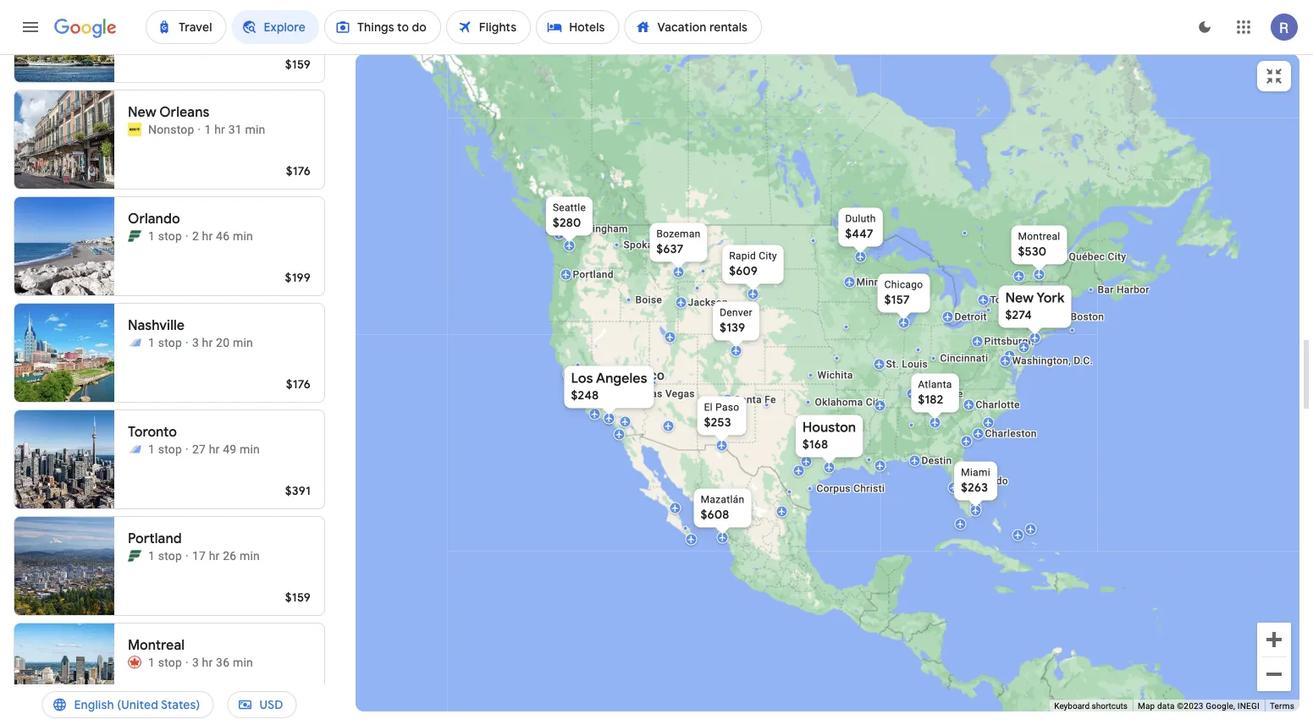 Task type: vqa. For each thing, say whether or not it's contained in the screenshot.


Task type: locate. For each thing, give the bounding box(es) containing it.
$530
[[1019, 244, 1047, 260], [282, 697, 311, 712]]

36
[[216, 656, 230, 670]]

1 vertical spatial $159
[[285, 590, 311, 606]]

1 for orlando
[[148, 229, 155, 243]]

1 horizontal spatial new
[[1006, 290, 1034, 307]]

hr left 31
[[214, 122, 225, 136]]

min right 31
[[245, 122, 266, 136]]

data
[[1158, 702, 1175, 712]]

montreal
[[1019, 231, 1061, 243], [128, 637, 185, 655]]

hr left 36
[[202, 656, 213, 670]]

1 vertical spatial $176
[[286, 377, 311, 392]]

hr for portland
[[209, 549, 220, 563]]

corpus
[[817, 483, 851, 495]]

orlando down charleston
[[971, 476, 1009, 487]]

chicago
[[885, 279, 924, 291]]

san
[[576, 368, 600, 384]]

$176 for nashville
[[286, 377, 311, 392]]

1 $176 from the top
[[286, 163, 311, 179]]

2 $176 from the top
[[286, 377, 311, 392]]

2 stop from the top
[[158, 336, 182, 350]]

1 horizontal spatial nashville
[[919, 388, 964, 400]]

253 US dollars text field
[[704, 415, 732, 431]]

263 US dollars text field
[[961, 481, 989, 496]]

terms link
[[1270, 702, 1295, 712]]

$159
[[285, 57, 311, 72], [285, 590, 311, 606]]

1 vertical spatial toronto
[[128, 424, 177, 441]]

english (united states)
[[74, 698, 200, 713]]

mazatlán $608
[[701, 494, 745, 523]]

0 vertical spatial $159
[[285, 57, 311, 72]]

miami
[[961, 467, 991, 479]]

stop left the "17"
[[158, 549, 182, 563]]

1 right air canada icon
[[148, 656, 155, 670]]

city right oklahoma
[[866, 397, 885, 409]]

1 vertical spatial montreal
[[128, 637, 185, 655]]

corpus christi
[[817, 483, 885, 495]]

hr right 27
[[209, 443, 220, 457]]

0 horizontal spatial new
[[128, 104, 156, 121]]

1 vertical spatial $530
[[282, 697, 311, 712]]

1 horizontal spatial portland
[[573, 269, 614, 281]]

english
[[74, 698, 114, 713]]

0 vertical spatial 3
[[192, 336, 199, 350]]

1 for portland
[[148, 549, 155, 563]]

1 1 stop from the top
[[148, 229, 182, 243]]

1 stop for toronto
[[148, 443, 182, 457]]

2
[[192, 229, 199, 243]]

city for québec city
[[1108, 251, 1127, 263]]

min
[[245, 122, 266, 136], [233, 229, 253, 243], [233, 336, 253, 350], [240, 443, 260, 457], [240, 549, 260, 563], [233, 656, 253, 670]]

washington, d.c.
[[1013, 355, 1094, 367]]

$447
[[846, 227, 874, 242]]

montreal for montreal $530
[[1019, 231, 1061, 243]]

$159 for $159 text box at the top of page
[[285, 57, 311, 72]]

1 $159 from the top
[[285, 57, 311, 72]]

0 horizontal spatial nashville
[[128, 317, 185, 335]]

1 horizontal spatial orlando
[[971, 476, 1009, 487]]

1 horizontal spatial city
[[866, 397, 885, 409]]

portland up frontier image
[[128, 531, 182, 548]]

bozeman
[[657, 228, 701, 240]]

min for montreal
[[233, 656, 253, 670]]

1 3 from the top
[[192, 336, 199, 350]]

0 vertical spatial montreal
[[1019, 231, 1061, 243]]

1 right frontier and contour airlines icon
[[148, 336, 155, 350]]

1 vertical spatial orlando
[[971, 476, 1009, 487]]

2 176 us dollars text field from the top
[[286, 377, 311, 392]]

hr right 2
[[202, 229, 213, 243]]

3 for montreal
[[192, 656, 199, 670]]

new for new york $274
[[1006, 290, 1034, 307]]

bellingham
[[575, 223, 628, 235]]

$182
[[918, 393, 944, 408]]

montreal up 530 us dollars text box
[[1019, 231, 1061, 243]]

(united
[[117, 698, 158, 713]]

new up 'spirit' image
[[128, 104, 156, 121]]

frontier and contour airlines image
[[128, 336, 141, 350]]

4 1 stop from the top
[[148, 549, 182, 563]]

hr left 20 at the top left of the page
[[202, 336, 213, 350]]

0 vertical spatial new
[[128, 104, 156, 121]]

hr for toronto
[[209, 443, 220, 457]]

san francisco
[[576, 368, 665, 384]]

49
[[223, 443, 237, 457]]

city right québec
[[1108, 251, 1127, 263]]

1 right frontier icon
[[148, 229, 155, 243]]

st.
[[886, 359, 900, 371]]

map region
[[231, 0, 1314, 726]]

4 stop from the top
[[158, 549, 182, 563]]

139 US dollars text field
[[720, 321, 746, 336]]

$609
[[729, 264, 758, 279]]

hr for nashville
[[202, 336, 213, 350]]

toronto
[[991, 294, 1027, 306], [128, 424, 177, 441]]

1 stop for nashville
[[148, 336, 182, 350]]

mazatlán
[[701, 494, 745, 506]]

46
[[216, 229, 230, 243]]

stop right air canada icon
[[158, 656, 182, 670]]

inegi
[[1238, 702, 1260, 712]]

1 for toronto
[[148, 443, 155, 457]]

1 vertical spatial portland
[[128, 531, 182, 548]]

charlotte
[[976, 399, 1020, 411]]

159 US dollars text field
[[285, 590, 311, 606]]

montreal up air canada icon
[[128, 637, 185, 655]]

stop left 27
[[158, 443, 182, 457]]

0 horizontal spatial city
[[759, 250, 777, 262]]

$139
[[720, 321, 746, 336]]

447 US dollars text field
[[846, 227, 874, 242]]

2 1 stop from the top
[[148, 336, 182, 350]]

1 stop from the top
[[158, 229, 182, 243]]

nashville down louis
[[919, 388, 964, 400]]

english (united states) button
[[42, 685, 214, 726]]

orlando up frontier icon
[[128, 210, 180, 228]]

nashville
[[128, 317, 185, 335], [919, 388, 964, 400]]

nashville up frontier and contour airlines icon
[[128, 317, 185, 335]]

detroit
[[955, 311, 987, 323]]

houston $168
[[803, 419, 856, 453]]

stop left 2
[[158, 229, 182, 243]]

0 vertical spatial $176
[[286, 163, 311, 179]]

3 left 20 at the top left of the page
[[192, 336, 199, 350]]

city right rapid
[[759, 250, 777, 262]]

1 vertical spatial nashville
[[919, 388, 964, 400]]

$637
[[657, 242, 684, 257]]

1 176 us dollars text field from the top
[[286, 163, 311, 179]]

stop for nashville
[[158, 336, 182, 350]]

1 horizontal spatial $530
[[1019, 244, 1047, 260]]

change appearance image
[[1185, 7, 1226, 47]]

toronto up $274 on the top of page
[[991, 294, 1027, 306]]

1 horizontal spatial montreal
[[1019, 231, 1061, 243]]

min right the 46
[[233, 229, 253, 243]]

charleston
[[985, 428, 1037, 440]]

flair airlines, spirit, and lynx air image
[[128, 443, 141, 457]]

1 stop left 2
[[148, 229, 182, 243]]

176 US dollars text field
[[286, 163, 311, 179], [286, 377, 311, 392]]

city inside rapid city $609
[[759, 250, 777, 262]]

usd
[[260, 698, 283, 713]]

391 US dollars text field
[[285, 484, 311, 499]]

2 horizontal spatial city
[[1108, 251, 1127, 263]]

montreal inside map region
[[1019, 231, 1061, 243]]

1 stop right frontier and contour airlines icon
[[148, 336, 182, 350]]

toronto up flair airlines, spirit, and lynx air icon
[[128, 424, 177, 441]]

0 vertical spatial portland
[[573, 269, 614, 281]]

el
[[704, 402, 713, 414]]

$530 inside montreal $530
[[1019, 244, 1047, 260]]

chicago $157
[[885, 279, 924, 308]]

0 vertical spatial toronto
[[991, 294, 1027, 306]]

fe
[[765, 394, 776, 406]]

0 horizontal spatial portland
[[128, 531, 182, 548]]

cincinnati
[[941, 353, 989, 365]]

los
[[571, 370, 593, 388]]

248 US dollars text field
[[571, 388, 599, 404]]

miami $263
[[961, 467, 991, 496]]

francisco
[[604, 368, 665, 384]]

frontier image
[[128, 230, 141, 243]]

pittsburgh
[[985, 336, 1035, 348]]

1 right flair airlines, spirit, and lynx air icon
[[148, 443, 155, 457]]

1 stop
[[148, 229, 182, 243], [148, 336, 182, 350], [148, 443, 182, 457], [148, 549, 182, 563], [148, 656, 182, 670]]

$176
[[286, 163, 311, 179], [286, 377, 311, 392]]

new for new orleans
[[128, 104, 156, 121]]

1 right frontier image
[[148, 549, 155, 563]]

0 horizontal spatial orlando
[[128, 210, 180, 228]]

min right 36
[[233, 656, 253, 670]]

seattle $280
[[553, 202, 586, 231]]

1 stop right frontier image
[[148, 549, 182, 563]]

1 stop right air canada icon
[[148, 656, 182, 670]]

atlanta
[[918, 379, 953, 391]]

3 left 36
[[192, 656, 199, 670]]

1 vertical spatial 176 us dollars text field
[[286, 377, 311, 392]]

keyboard shortcuts button
[[1055, 701, 1128, 713]]

176 us dollars text field for nashville
[[286, 377, 311, 392]]

min right 49
[[240, 443, 260, 457]]

17
[[192, 549, 206, 563]]

new orleans
[[128, 104, 210, 121]]

 image
[[198, 121, 201, 138]]

3 1 stop from the top
[[148, 443, 182, 457]]

3 stop from the top
[[158, 443, 182, 457]]

5 1 stop from the top
[[148, 656, 182, 670]]

2 3 from the top
[[192, 656, 199, 670]]

min right 20 at the top left of the page
[[233, 336, 253, 350]]

new up 274 us dollars text box at the right top
[[1006, 290, 1034, 307]]

portland down bellingham at the top
[[573, 269, 614, 281]]

bozeman $637
[[657, 228, 701, 257]]

$176 for new orleans
[[286, 163, 311, 179]]

0 vertical spatial 176 us dollars text field
[[286, 163, 311, 179]]

0 horizontal spatial montreal
[[128, 637, 185, 655]]

hr right the "17"
[[209, 549, 220, 563]]

$248
[[571, 388, 599, 404]]

québec
[[1069, 251, 1105, 263]]

1 vertical spatial 3
[[192, 656, 199, 670]]

houston
[[803, 419, 856, 437]]

nonstop
[[148, 122, 194, 136]]

el paso $253
[[704, 402, 740, 431]]

608 US dollars text field
[[701, 508, 730, 523]]

stop right frontier and contour airlines icon
[[158, 336, 182, 350]]

min right 26
[[240, 549, 260, 563]]

0 horizontal spatial $530
[[282, 697, 311, 712]]

1 vertical spatial new
[[1006, 290, 1034, 307]]

182 US dollars text field
[[918, 393, 944, 408]]

boise
[[636, 294, 662, 306]]

$253
[[704, 415, 732, 431]]

168 US dollars text field
[[803, 437, 829, 453]]

3 hr 36 min
[[192, 656, 253, 670]]

city for rapid city $609
[[759, 250, 777, 262]]

1
[[204, 122, 211, 136], [148, 229, 155, 243], [148, 336, 155, 350], [148, 443, 155, 457], [148, 549, 155, 563], [148, 656, 155, 670]]

min for nashville
[[233, 336, 253, 350]]

new york $274
[[1006, 290, 1065, 323]]

1 stop right flair airlines, spirit, and lynx air icon
[[148, 443, 182, 457]]

5 stop from the top
[[158, 656, 182, 670]]

montreal for montreal
[[128, 637, 185, 655]]

stop for montreal
[[158, 656, 182, 670]]

boston
[[1071, 311, 1105, 323]]

©2023
[[1178, 702, 1204, 712]]

0 horizontal spatial toronto
[[128, 424, 177, 441]]

1 horizontal spatial toronto
[[991, 294, 1027, 306]]

0 vertical spatial $530
[[1019, 244, 1047, 260]]

new inside new york $274
[[1006, 290, 1034, 307]]

2 $159 from the top
[[285, 590, 311, 606]]

0 vertical spatial nashville
[[128, 317, 185, 335]]



Task type: describe. For each thing, give the bounding box(es) containing it.
louis
[[902, 359, 928, 371]]

bar
[[1098, 284, 1114, 296]]

0 vertical spatial orlando
[[128, 210, 180, 228]]

27
[[192, 443, 206, 457]]

google,
[[1206, 702, 1236, 712]]

montreal $530
[[1019, 231, 1061, 260]]

hr for orlando
[[202, 229, 213, 243]]

orlando inside map region
[[971, 476, 1009, 487]]

duluth
[[846, 213, 876, 225]]

shortcuts
[[1092, 702, 1128, 712]]

stop for toronto
[[158, 443, 182, 457]]

oklahoma city
[[815, 397, 885, 409]]

rapid city $609
[[729, 250, 777, 279]]

vegas
[[666, 388, 695, 400]]

portland inside map region
[[573, 269, 614, 281]]

31
[[228, 122, 242, 136]]

spokane
[[624, 239, 665, 251]]

york
[[1037, 290, 1065, 307]]

1 for nashville
[[148, 336, 155, 350]]

min for orlando
[[233, 229, 253, 243]]

spirit image
[[128, 123, 141, 136]]

keyboard shortcuts
[[1055, 702, 1128, 712]]

québec city
[[1069, 251, 1127, 263]]

bar harbor
[[1098, 284, 1150, 296]]

view smaller map image
[[1265, 66, 1285, 86]]

$159 for 159 us dollars text field
[[285, 590, 311, 606]]

map data ©2023 google, inegi
[[1138, 702, 1260, 712]]

274 US dollars text field
[[1006, 308, 1032, 323]]

nashville inside map region
[[919, 388, 964, 400]]

3 for nashville
[[192, 336, 199, 350]]

$199
[[285, 270, 311, 285]]

denver $139
[[720, 307, 753, 336]]

17 hr 26 min
[[192, 549, 260, 563]]

stop for portland
[[158, 549, 182, 563]]

1 stop for montreal
[[148, 656, 182, 670]]

wichita
[[818, 370, 854, 382]]

usd button
[[227, 685, 297, 726]]

harbor
[[1117, 284, 1150, 296]]

199 US dollars text field
[[285, 270, 311, 285]]

map
[[1138, 702, 1156, 712]]

d.c.
[[1074, 355, 1094, 367]]

frontier image
[[128, 550, 141, 563]]

hr for montreal
[[202, 656, 213, 670]]

26
[[223, 549, 237, 563]]

las vegas
[[646, 388, 695, 400]]

$274
[[1006, 308, 1032, 323]]

air canada image
[[128, 656, 141, 670]]

159 US dollars text field
[[285, 57, 311, 72]]

$391
[[285, 484, 311, 499]]

280 US dollars text field
[[553, 216, 581, 231]]

keyboard
[[1055, 702, 1090, 712]]

1 hr 31 min
[[204, 122, 266, 136]]

min for portland
[[240, 549, 260, 563]]

$263
[[961, 481, 989, 496]]

city for oklahoma city
[[866, 397, 885, 409]]

santa fe
[[735, 394, 776, 406]]

states)
[[161, 698, 200, 713]]

609 US dollars text field
[[729, 264, 758, 279]]

637 US dollars text field
[[657, 242, 684, 257]]

seattle
[[553, 202, 586, 214]]

3 hr 20 min
[[192, 336, 253, 350]]

oklahoma
[[815, 397, 863, 409]]

rapid
[[729, 250, 756, 262]]

los angeles $248
[[571, 370, 648, 404]]

atlanta $182
[[918, 379, 953, 408]]

loading results progress bar
[[0, 54, 1314, 58]]

stop for orlando
[[158, 229, 182, 243]]

st. louis
[[886, 359, 928, 371]]

$280
[[553, 216, 581, 231]]

jackson
[[688, 297, 728, 309]]

angeles
[[596, 370, 648, 388]]

destin
[[922, 455, 952, 467]]

1 left 31
[[204, 122, 211, 136]]

denver
[[720, 307, 753, 319]]

20
[[216, 336, 230, 350]]

530 US dollars text field
[[282, 697, 311, 712]]

santa
[[735, 394, 762, 406]]

27 hr 49 min
[[192, 443, 260, 457]]

christi
[[854, 483, 885, 495]]

terms
[[1270, 702, 1295, 712]]

toronto inside map region
[[991, 294, 1027, 306]]

minneapolis
[[857, 277, 915, 288]]

176 us dollars text field for new orleans
[[286, 163, 311, 179]]

min for toronto
[[240, 443, 260, 457]]

1 for montreal
[[148, 656, 155, 670]]

main menu image
[[20, 17, 41, 37]]

las
[[646, 388, 663, 400]]

157 US dollars text field
[[885, 293, 910, 308]]

1 stop for orlando
[[148, 229, 182, 243]]

duluth $447
[[846, 213, 876, 242]]

1 stop for portland
[[148, 549, 182, 563]]

530 US dollars text field
[[1019, 244, 1047, 260]]

2 hr 46 min
[[192, 229, 253, 243]]

paso
[[716, 402, 740, 414]]

$608
[[701, 508, 730, 523]]



